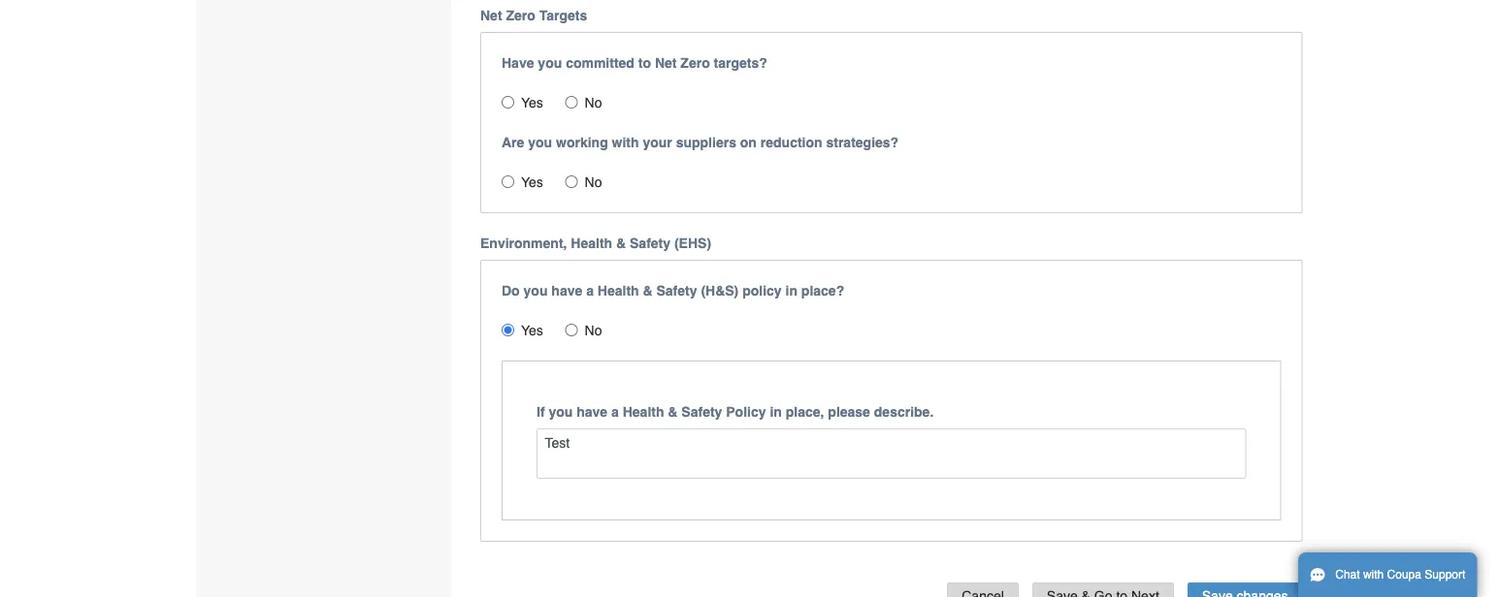 Task type: vqa. For each thing, say whether or not it's contained in the screenshot.
Safety
yes



Task type: locate. For each thing, give the bounding box(es) containing it.
0 vertical spatial a
[[586, 283, 594, 299]]

1 vertical spatial with
[[1364, 569, 1385, 582]]

1 horizontal spatial a
[[612, 405, 619, 420]]

1 vertical spatial no
[[585, 175, 602, 190]]

zero left targets?
[[681, 55, 710, 71]]

1 vertical spatial safety
[[657, 283, 698, 299]]

chat with coupa support button
[[1299, 553, 1478, 598]]

a
[[586, 283, 594, 299], [612, 405, 619, 420]]

with right chat at the bottom right of page
[[1364, 569, 1385, 582]]

2 horizontal spatial &
[[668, 405, 678, 420]]

suppliers
[[676, 135, 737, 150]]

no for have
[[585, 323, 602, 339]]

policy
[[743, 283, 782, 299]]

targets?
[[714, 55, 768, 71]]

no down environment, health & safety (ehs)
[[585, 323, 602, 339]]

have for if
[[577, 405, 608, 420]]

0 horizontal spatial net
[[481, 8, 502, 23]]

you right the "are"
[[528, 135, 552, 150]]

safety for (h&s)
[[657, 283, 698, 299]]

None radio
[[502, 96, 515, 108], [566, 96, 578, 108], [502, 175, 515, 188], [566, 175, 578, 188], [566, 324, 578, 337], [502, 96, 515, 108], [566, 96, 578, 108], [502, 175, 515, 188], [566, 175, 578, 188], [566, 324, 578, 337]]

1 vertical spatial a
[[612, 405, 619, 420]]

please
[[828, 405, 871, 420]]

on
[[741, 135, 757, 150]]

yes for do
[[521, 323, 543, 339]]

net right to
[[655, 55, 677, 71]]

environment, health & safety (ehs)
[[481, 236, 712, 251]]

& left policy
[[668, 405, 678, 420]]

safety left "(ehs)" on the left top of page
[[630, 236, 671, 251]]

if
[[537, 405, 545, 420]]

safety left (h&s)
[[657, 283, 698, 299]]

3 no from the top
[[585, 323, 602, 339]]

1 no from the top
[[585, 95, 602, 110]]

0 horizontal spatial a
[[586, 283, 594, 299]]

in
[[786, 283, 798, 299], [770, 405, 782, 420]]

1 vertical spatial &
[[643, 283, 653, 299]]

0 vertical spatial &
[[616, 236, 626, 251]]

2 yes from the top
[[521, 175, 543, 190]]

no
[[585, 95, 602, 110], [585, 175, 602, 190], [585, 323, 602, 339]]

have down environment, health & safety (ehs)
[[552, 283, 583, 299]]

1 vertical spatial have
[[577, 405, 608, 420]]

chat
[[1336, 569, 1361, 582]]

2 vertical spatial health
[[623, 405, 664, 420]]

yes down have
[[521, 95, 543, 110]]

0 vertical spatial in
[[786, 283, 798, 299]]

no down working
[[585, 175, 602, 190]]

safety left policy
[[682, 405, 723, 420]]

committed
[[566, 55, 635, 71]]

a down environment, health & safety (ehs)
[[586, 283, 594, 299]]

your
[[643, 135, 673, 150]]

2 vertical spatial yes
[[521, 323, 543, 339]]

policy
[[726, 405, 766, 420]]

strategies?
[[827, 135, 899, 150]]

1 vertical spatial net
[[655, 55, 677, 71]]

in left place,
[[770, 405, 782, 420]]

0 vertical spatial zero
[[506, 8, 536, 23]]

1 vertical spatial yes
[[521, 175, 543, 190]]

no for committed
[[585, 95, 602, 110]]

place?
[[802, 283, 845, 299]]

1 vertical spatial health
[[598, 283, 639, 299]]

1 vertical spatial in
[[770, 405, 782, 420]]

0 horizontal spatial with
[[612, 135, 639, 150]]

with
[[612, 135, 639, 150], [1364, 569, 1385, 582]]

0 vertical spatial yes
[[521, 95, 543, 110]]

yes down the "are"
[[521, 175, 543, 190]]

0 vertical spatial no
[[585, 95, 602, 110]]

yes
[[521, 95, 543, 110], [521, 175, 543, 190], [521, 323, 543, 339]]

1 horizontal spatial net
[[655, 55, 677, 71]]

a right if
[[612, 405, 619, 420]]

3 yes from the top
[[521, 323, 543, 339]]

in right policy
[[786, 283, 798, 299]]

you right have
[[538, 55, 562, 71]]

1 horizontal spatial in
[[786, 283, 798, 299]]

have right if
[[577, 405, 608, 420]]

net
[[481, 8, 502, 23], [655, 55, 677, 71]]

2 vertical spatial safety
[[682, 405, 723, 420]]

health for if
[[623, 405, 664, 420]]

1 yes from the top
[[521, 95, 543, 110]]

0 horizontal spatial zero
[[506, 8, 536, 23]]

you
[[538, 55, 562, 71], [528, 135, 552, 150], [524, 283, 548, 299], [549, 405, 573, 420]]

0 vertical spatial net
[[481, 8, 502, 23]]

net up have
[[481, 8, 502, 23]]

yes for are
[[521, 175, 543, 190]]

zero
[[506, 8, 536, 23], [681, 55, 710, 71]]

& for policy
[[668, 405, 678, 420]]

health
[[571, 236, 613, 251], [598, 283, 639, 299], [623, 405, 664, 420]]

2 vertical spatial no
[[585, 323, 602, 339]]

& down environment, health & safety (ehs)
[[643, 283, 653, 299]]

1 horizontal spatial &
[[643, 283, 653, 299]]

None radio
[[502, 324, 515, 337]]

0 vertical spatial safety
[[630, 236, 671, 251]]

place,
[[786, 405, 825, 420]]

reduction
[[761, 135, 823, 150]]

have
[[552, 283, 583, 299], [577, 405, 608, 420]]

no down committed
[[585, 95, 602, 110]]

& up do you have a health & safety (h&s) policy in place?
[[616, 236, 626, 251]]

safety
[[630, 236, 671, 251], [657, 283, 698, 299], [682, 405, 723, 420]]

2 no from the top
[[585, 175, 602, 190]]

&
[[616, 236, 626, 251], [643, 283, 653, 299], [668, 405, 678, 420]]

a for if
[[612, 405, 619, 420]]

0 horizontal spatial in
[[770, 405, 782, 420]]

0 vertical spatial have
[[552, 283, 583, 299]]

to
[[639, 55, 651, 71]]

you right do on the left top
[[524, 283, 548, 299]]

zero left targets at the left of page
[[506, 8, 536, 23]]

with left your on the top
[[612, 135, 639, 150]]

1 vertical spatial zero
[[681, 55, 710, 71]]

you right if
[[549, 405, 573, 420]]

have
[[502, 55, 534, 71]]

1 horizontal spatial zero
[[681, 55, 710, 71]]

1 horizontal spatial with
[[1364, 569, 1385, 582]]

2 vertical spatial &
[[668, 405, 678, 420]]

yes up if
[[521, 323, 543, 339]]



Task type: describe. For each thing, give the bounding box(es) containing it.
are you working with your suppliers on reduction strategies?
[[502, 135, 899, 150]]

have for do
[[552, 283, 583, 299]]

0 horizontal spatial &
[[616, 236, 626, 251]]

if you have a health & safety policy in place, please describe.
[[537, 405, 934, 420]]

working
[[556, 135, 608, 150]]

a for do
[[586, 283, 594, 299]]

you for are
[[528, 135, 552, 150]]

you for do
[[524, 283, 548, 299]]

do you have a health & safety (h&s) policy in place?
[[502, 283, 845, 299]]

chat with coupa support
[[1336, 569, 1466, 582]]

0 vertical spatial health
[[571, 236, 613, 251]]

& for (h&s)
[[643, 283, 653, 299]]

support
[[1425, 569, 1466, 582]]

have you committed to net zero targets?
[[502, 55, 768, 71]]

no for working
[[585, 175, 602, 190]]

health for do
[[598, 283, 639, 299]]

describe.
[[874, 405, 934, 420]]

(ehs)
[[675, 236, 712, 251]]

coupa
[[1388, 569, 1422, 582]]

you for have
[[538, 55, 562, 71]]

net zero targets
[[481, 8, 588, 23]]

environment,
[[481, 236, 567, 251]]

with inside 'button'
[[1364, 569, 1385, 582]]

If you have a Health & Safety Policy in place, please describe. text field
[[537, 429, 1247, 479]]

(h&s)
[[701, 283, 739, 299]]

you for if
[[549, 405, 573, 420]]

targets
[[539, 8, 588, 23]]

yes for have
[[521, 95, 543, 110]]

are
[[502, 135, 525, 150]]

0 vertical spatial with
[[612, 135, 639, 150]]

do
[[502, 283, 520, 299]]

safety for policy
[[682, 405, 723, 420]]



